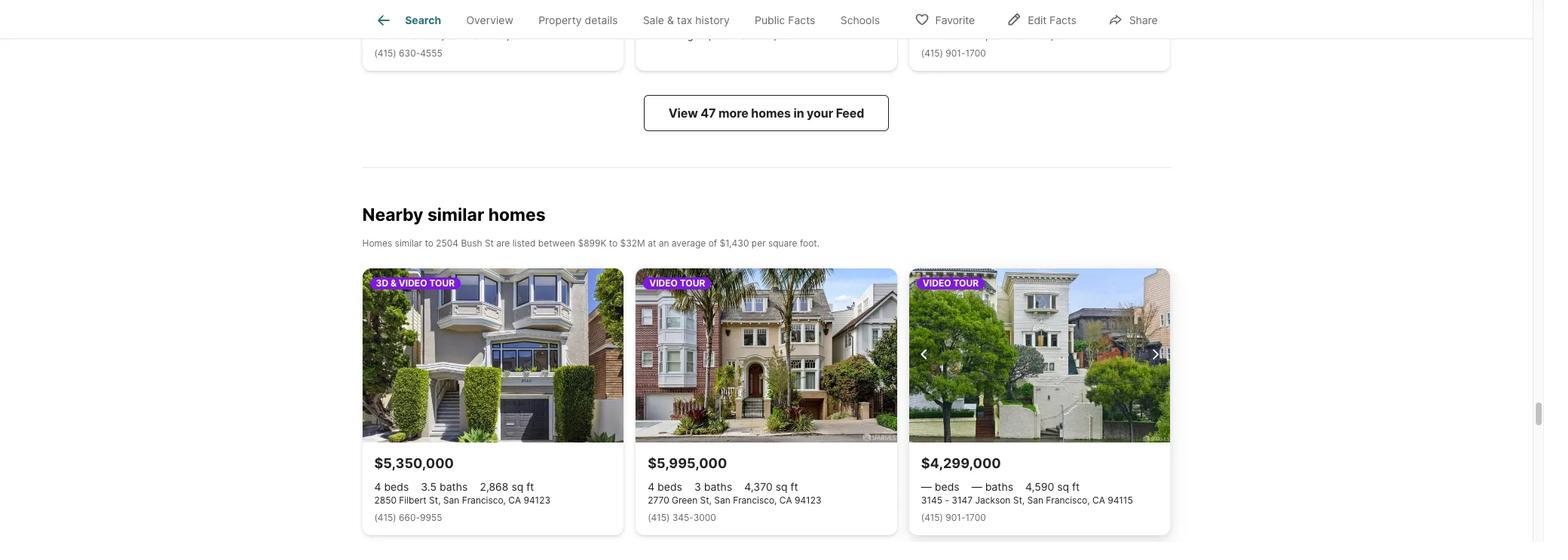 Task type: vqa. For each thing, say whether or not it's contained in the screenshot.
based
no



Task type: locate. For each thing, give the bounding box(es) containing it.
5 up the 2512
[[375, 16, 381, 29]]

5 up ave,
[[968, 16, 974, 29]]

0 horizontal spatial —
[[922, 480, 932, 493]]

edit facts
[[1028, 13, 1077, 26]]

homes inside view 47 more homes in your feed button
[[752, 106, 791, 121]]

0 horizontal spatial homes
[[489, 204, 546, 226]]

ft for 4,392 sq ft
[[1064, 16, 1072, 29]]

st, inside the 2850 filbert st, san francisco, ca 94123 (415) 660-9955
[[429, 495, 441, 506]]

francisco, inside 3145 - 3147 jackson st, san francisco, ca 94115 (415) 901-1700
[[1046, 495, 1090, 506]]

0 horizontal spatial &
[[391, 277, 397, 289]]

0 vertical spatial &
[[667, 14, 674, 27]]

1700 down 3147
[[966, 512, 986, 523]]

public
[[755, 14, 785, 27]]

francisco, inside 141 jordan ave, san francisco, ca 94118 (415) 901-1700
[[1010, 30, 1054, 42]]

favorite
[[936, 13, 975, 26]]

st, for green
[[700, 495, 712, 506]]

(415) down '141'
[[922, 48, 944, 59]]

& left tax
[[667, 14, 674, 27]]

san inside 141 jordan ave, san francisco, ca 94118 (415) 901-1700
[[991, 30, 1007, 42]]

schools tab
[[828, 2, 893, 38]]

5 for 3.5 baths
[[375, 16, 381, 29]]

st, up 4555
[[433, 30, 444, 42]]

ft left property
[[526, 16, 534, 29]]

ca
[[512, 30, 525, 42], [779, 30, 792, 42], [1056, 30, 1069, 42], [509, 495, 521, 506], [780, 495, 793, 506], [1093, 495, 1106, 506]]

st
[[485, 237, 494, 249]]

1700 inside 141 jordan ave, san francisco, ca 94118 (415) 901-1700
[[966, 48, 986, 59]]

4 beds up '2850'
[[375, 480, 409, 493]]

3 baths for 2,606 sq ft
[[695, 16, 733, 29]]

— up 3145
[[922, 480, 932, 493]]

141
[[922, 30, 936, 42]]

1 horizontal spatial —
[[972, 480, 983, 493]]

sq right '2,606'
[[776, 16, 788, 29]]

& for video
[[391, 277, 397, 289]]

2 3 from the top
[[695, 480, 701, 493]]

(415) down 2770
[[648, 512, 670, 523]]

345
[[648, 30, 665, 42]]

ft right the 4,590
[[1073, 480, 1080, 493]]

foot.
[[800, 237, 820, 249]]

2 5 beds from the left
[[922, 16, 956, 29]]

video down an
[[650, 277, 678, 289]]

baths up 2512 octavia st, san francisco, ca 94123 (415) 630-4555
[[439, 16, 468, 29]]

ter,
[[696, 30, 712, 42]]

5 beds up the 2512
[[375, 16, 409, 29]]

5 beds up '141'
[[922, 16, 956, 29]]

beds up jordan
[[931, 16, 956, 29]]

similar for homes
[[395, 237, 422, 249]]

47
[[701, 106, 716, 121]]

0 horizontal spatial to
[[425, 237, 434, 249]]

3 baths for 4,370 sq ft
[[695, 480, 733, 493]]

5 beds
[[375, 16, 409, 29], [922, 16, 956, 29]]

3.5 baths
[[421, 16, 468, 29], [421, 480, 468, 493]]

francisco, down 4,370
[[733, 495, 777, 506]]

ca inside 2770 green st, san francisco, ca 94123 (415) 345-3000
[[780, 495, 793, 506]]

2 tour from the left
[[680, 277, 706, 289]]

beds up 2770
[[658, 480, 683, 493]]

beds
[[384, 16, 409, 29], [658, 16, 683, 29], [931, 16, 956, 29], [384, 480, 409, 493], [658, 480, 683, 493], [935, 480, 960, 493]]

94115
[[1108, 495, 1133, 506]]

3 baths up ter,
[[695, 16, 733, 29]]

beds for 4,392
[[931, 16, 956, 29]]

— baths
[[972, 480, 1014, 493]]

901- down jordan
[[946, 48, 966, 59]]

ft for 4,370 sq ft
[[791, 480, 798, 493]]

ft right 'edit'
[[1064, 16, 1072, 29]]

francisco, inside 2770 green st, san francisco, ca 94123 (415) 345-3000
[[733, 495, 777, 506]]

sq right 'edit'
[[1049, 16, 1061, 29]]

san inside the 2850 filbert st, san francisco, ca 94123 (415) 660-9955
[[443, 495, 460, 506]]

baths up the 2850 filbert st, san francisco, ca 94123 (415) 660-9955
[[440, 480, 468, 493]]

1 3 baths from the top
[[695, 16, 733, 29]]

2 horizontal spatial tour
[[954, 277, 979, 289]]

square
[[769, 237, 798, 249]]

1 94118 from the left
[[795, 30, 820, 42]]

ft right "2,868"
[[527, 480, 534, 493]]

ave,
[[970, 30, 989, 42]]

green
[[672, 495, 698, 506]]

94123
[[527, 30, 554, 42], [524, 495, 551, 506], [795, 495, 822, 506]]

9955
[[420, 512, 442, 523]]

3147
[[952, 495, 973, 506]]

(415) inside 2770 green st, san francisco, ca 94123 (415) 345-3000
[[648, 512, 670, 523]]

baths
[[439, 16, 468, 29], [704, 16, 733, 29], [977, 16, 1005, 29], [440, 480, 468, 493], [704, 480, 733, 493], [986, 480, 1014, 493]]

san for filbert
[[443, 495, 460, 506]]

3.5 up octavia
[[421, 16, 436, 29]]

— for — beds
[[922, 480, 932, 493]]

san inside 2512 octavia st, san francisco, ca 94123 (415) 630-4555
[[447, 30, 463, 42]]

4 beds for $5,995,000
[[648, 480, 683, 493]]

baths up ave,
[[977, 16, 1005, 29]]

ft for 3,850 sq ft
[[526, 16, 534, 29]]

francisco, inside 2512 octavia st, san francisco, ca 94123 (415) 630-4555
[[466, 30, 510, 42]]

2 1700 from the top
[[966, 512, 986, 523]]

901-
[[946, 48, 966, 59], [946, 512, 966, 523]]

homes left in
[[752, 106, 791, 121]]

ca down public facts
[[779, 30, 792, 42]]

3,850 sq ft
[[480, 16, 534, 29]]

1 video tour from the left
[[650, 277, 706, 289]]

0 vertical spatial homes
[[752, 106, 791, 121]]

901- down 3147
[[946, 512, 966, 523]]

nearby similar homes
[[362, 204, 546, 226]]

1 horizontal spatial &
[[667, 14, 674, 27]]

ft right 4,370
[[791, 480, 798, 493]]

1 5 beds from the left
[[375, 16, 409, 29]]

(415) inside the 2850 filbert st, san francisco, ca 94123 (415) 660-9955
[[375, 512, 396, 523]]

1 horizontal spatial similar
[[428, 204, 485, 226]]

0 vertical spatial 1700
[[966, 48, 986, 59]]

francisco, for filbert
[[462, 495, 506, 506]]

1 vertical spatial similar
[[395, 237, 422, 249]]

1 horizontal spatial 5
[[922, 16, 928, 29]]

1 3 from the top
[[695, 16, 701, 29]]

94118 inside 141 jordan ave, san francisco, ca 94118 (415) 901-1700
[[1072, 30, 1097, 42]]

search link
[[375, 11, 441, 29]]

5 up '141'
[[922, 16, 928, 29]]

3 video from the left
[[923, 277, 952, 289]]

tab list
[[362, 0, 905, 38]]

francisco, inside the 2850 filbert st, san francisco, ca 94123 (415) 660-9955
[[462, 495, 506, 506]]

edit
[[1028, 13, 1047, 26]]

ft
[[526, 16, 534, 29], [791, 16, 799, 29], [1064, 16, 1072, 29], [527, 480, 534, 493], [791, 480, 798, 493], [1073, 480, 1080, 493]]

3 up green
[[695, 480, 701, 493]]

baths up jackson
[[986, 480, 1014, 493]]

901- inside 3145 - 3147 jackson st, san francisco, ca 94115 (415) 901-1700
[[946, 512, 966, 523]]

0 horizontal spatial video tour
[[650, 277, 706, 289]]

ca for 2512 octavia st, san francisco, ca 94123 (415) 630-4555
[[512, 30, 525, 42]]

& for tax
[[667, 14, 674, 27]]

1 1700 from the top
[[966, 48, 986, 59]]

1 horizontal spatial facts
[[1050, 13, 1077, 26]]

4 beds up 345
[[648, 16, 683, 29]]

& inside tab
[[667, 14, 674, 27]]

st, inside 3145 - 3147 jackson st, san francisco, ca 94115 (415) 901-1700
[[1014, 495, 1025, 506]]

(415) down 3145
[[922, 512, 944, 523]]

beds for 2,868
[[384, 480, 409, 493]]

san for octavia
[[447, 30, 463, 42]]

0 vertical spatial 901-
[[946, 48, 966, 59]]

francisco, down the 3,850
[[466, 30, 510, 42]]

1 horizontal spatial 5 beds
[[922, 16, 956, 29]]

st, up 3000
[[700, 495, 712, 506]]

video right 3d
[[399, 277, 427, 289]]

4 up 345
[[648, 16, 655, 29]]

view
[[669, 106, 698, 121]]

ca inside the 2850 filbert st, san francisco, ca 94123 (415) 660-9955
[[509, 495, 521, 506]]

— up 3147
[[972, 480, 983, 493]]

ft right "public"
[[791, 16, 799, 29]]

homes up listed
[[489, 204, 546, 226]]

sq right the 3,850
[[511, 16, 523, 29]]

1 vertical spatial 901-
[[946, 512, 966, 523]]

3 right tax
[[695, 16, 701, 29]]

2 — from the left
[[972, 480, 983, 493]]

1 horizontal spatial homes
[[752, 106, 791, 121]]

3 baths up 2770 green st, san francisco, ca 94123 (415) 345-3000
[[695, 480, 733, 493]]

facts for public facts
[[788, 14, 816, 27]]

ca down 4,370 sq ft
[[780, 495, 793, 506]]

similar right homes
[[395, 237, 422, 249]]

listed
[[513, 237, 536, 249]]

to left 2504
[[425, 237, 434, 249]]

facts right "public"
[[788, 14, 816, 27]]

4,392
[[1018, 16, 1046, 29]]

3.5 baths up the 2850 filbert st, san francisco, ca 94123 (415) 660-9955
[[421, 480, 468, 493]]

beds for 4,370
[[658, 480, 683, 493]]

0 vertical spatial 3.5 baths
[[421, 16, 468, 29]]

2 horizontal spatial video
[[923, 277, 952, 289]]

similar up 2504
[[428, 204, 485, 226]]

$5,995,000
[[648, 456, 727, 471]]

st,
[[433, 30, 444, 42], [429, 495, 441, 506], [700, 495, 712, 506], [1014, 495, 1025, 506]]

1 vertical spatial 1700
[[966, 512, 986, 523]]

2 901- from the top
[[946, 512, 966, 523]]

ca for 2850 filbert st, san francisco, ca 94123 (415) 660-9955
[[509, 495, 521, 506]]

sq right the 4,590
[[1058, 480, 1070, 493]]

facts inside button
[[1050, 13, 1077, 26]]

4 beds
[[648, 16, 683, 29], [375, 480, 409, 493], [648, 480, 683, 493]]

st, inside 2512 octavia st, san francisco, ca 94123 (415) 630-4555
[[433, 30, 444, 42]]

baths for 4,370
[[704, 480, 733, 493]]

sq right "2,868"
[[512, 480, 524, 493]]

2,606
[[745, 16, 774, 29]]

1 vertical spatial 3
[[695, 480, 701, 493]]

5 beds for 5 baths
[[922, 16, 956, 29]]

public facts tab
[[743, 2, 828, 38]]

francisco, down 4,590 sq ft
[[1046, 495, 1090, 506]]

schools
[[841, 14, 880, 27]]

5
[[375, 16, 381, 29], [922, 16, 928, 29], [968, 16, 974, 29]]

facts inside tab
[[788, 14, 816, 27]]

0 horizontal spatial facts
[[788, 14, 816, 27]]

property details
[[539, 14, 618, 27]]

to left $32m
[[609, 237, 618, 249]]

1 horizontal spatial to
[[609, 237, 618, 249]]

4 up '2850'
[[375, 480, 381, 493]]

edit facts button
[[994, 3, 1090, 34]]

(415) inside 3145 - 3147 jackson st, san francisco, ca 94115 (415) 901-1700
[[922, 512, 944, 523]]

94123 down property
[[527, 30, 554, 42]]

0 vertical spatial 3
[[695, 16, 701, 29]]

beds up '2850'
[[384, 480, 409, 493]]

(415)
[[375, 48, 396, 59], [922, 48, 944, 59], [375, 512, 396, 523], [648, 512, 670, 523], [922, 512, 944, 523]]

filbert
[[399, 495, 427, 506]]

jordan
[[938, 30, 968, 42]]

ca down "edit facts"
[[1056, 30, 1069, 42]]

94123 for $5,350,000
[[524, 495, 551, 506]]

1700
[[966, 48, 986, 59], [966, 512, 986, 523]]

4 beds up 2770
[[648, 480, 683, 493]]

0 horizontal spatial 94118
[[795, 30, 820, 42]]

ca down 2,868 sq ft on the left of page
[[509, 495, 521, 506]]

francisco,
[[466, 30, 510, 42], [733, 30, 777, 42], [1010, 30, 1054, 42], [462, 495, 506, 506], [733, 495, 777, 506], [1046, 495, 1090, 506]]

francisco, for green
[[733, 495, 777, 506]]

3 baths
[[695, 16, 733, 29], [695, 480, 733, 493]]

search
[[405, 14, 441, 27]]

94118 down "edit facts"
[[1072, 30, 1097, 42]]

$5,350,000
[[375, 456, 454, 471]]

sq for 2,868
[[512, 480, 524, 493]]

st, right jackson
[[1014, 495, 1025, 506]]

1 horizontal spatial video
[[650, 277, 678, 289]]

view 47 more homes in your feed button
[[644, 95, 890, 131]]

0 horizontal spatial similar
[[395, 237, 422, 249]]

3.5
[[421, 16, 436, 29], [421, 480, 437, 493]]

ca left 94115
[[1093, 495, 1106, 506]]

sq
[[511, 16, 523, 29], [776, 16, 788, 29], [1049, 16, 1061, 29], [512, 480, 524, 493], [776, 480, 788, 493], [1058, 480, 1070, 493]]

francisco, down 4,392
[[1010, 30, 1054, 42]]

baths up 2770 green st, san francisco, ca 94123 (415) 345-3000
[[704, 480, 733, 493]]

& right 3d
[[391, 277, 397, 289]]

4 beds for $5,350,000
[[375, 480, 409, 493]]

1 vertical spatial &
[[391, 277, 397, 289]]

2504
[[436, 237, 459, 249]]

0 horizontal spatial tour
[[429, 277, 455, 289]]

2512
[[375, 30, 395, 42]]

1 vertical spatial 3.5
[[421, 480, 437, 493]]

94123 inside 2770 green st, san francisco, ca 94123 (415) 345-3000
[[795, 495, 822, 506]]

1 vertical spatial homes
[[489, 204, 546, 226]]

3 tour from the left
[[954, 277, 979, 289]]

octavia
[[398, 30, 430, 42]]

ft for 4,590 sq ft
[[1073, 480, 1080, 493]]

history
[[696, 14, 730, 27]]

1 — from the left
[[922, 480, 932, 493]]

1 901- from the top
[[946, 48, 966, 59]]

0 horizontal spatial 5 beds
[[375, 16, 409, 29]]

beds up the 2512
[[384, 16, 409, 29]]

3 for 2,606 sq ft
[[695, 16, 701, 29]]

1 horizontal spatial 94118
[[1072, 30, 1097, 42]]

— beds
[[922, 480, 960, 493]]

your
[[807, 106, 834, 121]]

3.5 up filbert
[[421, 480, 437, 493]]

-
[[945, 495, 950, 506]]

tour
[[429, 277, 455, 289], [680, 277, 706, 289], [954, 277, 979, 289]]

baths for 2,868
[[440, 480, 468, 493]]

3.5 for 5 beds
[[421, 16, 436, 29]]

1 horizontal spatial video tour
[[923, 277, 979, 289]]

san inside 2770 green st, san francisco, ca 94123 (415) 345-3000
[[715, 495, 731, 506]]

francisco, for ewing
[[733, 30, 777, 42]]

&
[[667, 14, 674, 27], [391, 277, 397, 289]]

homes
[[752, 106, 791, 121], [489, 204, 546, 226]]

sq right 4,370
[[776, 480, 788, 493]]

francisco, down "2,868"
[[462, 495, 506, 506]]

1700 down ave,
[[966, 48, 986, 59]]

(415) down '2850'
[[375, 512, 396, 523]]

94123 down 2,868 sq ft on the left of page
[[524, 495, 551, 506]]

3.5 baths up 2512 octavia st, san francisco, ca 94123 (415) 630-4555
[[421, 16, 468, 29]]

4 for $5,995,000
[[648, 480, 655, 493]]

similar
[[428, 204, 485, 226], [395, 237, 422, 249]]

beds for 2,606
[[658, 16, 683, 29]]

1 5 from the left
[[375, 16, 381, 29]]

2 5 from the left
[[922, 16, 928, 29]]

video up previous button image
[[923, 277, 952, 289]]

francisco, down '2,606'
[[733, 30, 777, 42]]

(415) inside 2512 octavia st, san francisco, ca 94123 (415) 630-4555
[[375, 48, 396, 59]]

0 horizontal spatial video
[[399, 277, 427, 289]]

facts
[[1050, 13, 1077, 26], [788, 14, 816, 27]]

2 3 baths from the top
[[695, 480, 733, 493]]

94118 for 345 ewing ter, san francisco, ca 94118
[[795, 30, 820, 42]]

facts for edit facts
[[1050, 13, 1077, 26]]

st, inside 2770 green st, san francisco, ca 94123 (415) 345-3000
[[700, 495, 712, 506]]

ca inside 2512 octavia st, san francisco, ca 94123 (415) 630-4555
[[512, 30, 525, 42]]

0 horizontal spatial 5
[[375, 16, 381, 29]]

1 vertical spatial 3.5 baths
[[421, 480, 468, 493]]

st, up 9955
[[429, 495, 441, 506]]

0 vertical spatial 3.5
[[421, 16, 436, 29]]

san
[[447, 30, 463, 42], [714, 30, 730, 42], [991, 30, 1007, 42], [443, 495, 460, 506], [715, 495, 731, 506], [1028, 495, 1044, 506]]

san for ewing
[[714, 30, 730, 42]]

2850 filbert st, san francisco, ca 94123 (415) 660-9955
[[375, 495, 551, 523]]

baths up ter,
[[704, 16, 733, 29]]

1 vertical spatial 3 baths
[[695, 480, 733, 493]]

4 up 2770
[[648, 480, 655, 493]]

2 horizontal spatial 5
[[968, 16, 974, 29]]

2 to from the left
[[609, 237, 618, 249]]

(415) inside 141 jordan ave, san francisco, ca 94118 (415) 901-1700
[[922, 48, 944, 59]]

0 vertical spatial similar
[[428, 204, 485, 226]]

francisco, for octavia
[[466, 30, 510, 42]]

facts right 'edit'
[[1050, 13, 1077, 26]]

94123 inside the 2850 filbert st, san francisco, ca 94123 (415) 660-9955
[[524, 495, 551, 506]]

ca for 141 jordan ave, san francisco, ca 94118 (415) 901-1700
[[1056, 30, 1069, 42]]

francisco, for jordan
[[1010, 30, 1054, 42]]

(415) down the 2512
[[375, 48, 396, 59]]

0 vertical spatial 3 baths
[[695, 16, 733, 29]]

beds up ewing
[[658, 16, 683, 29]]

public facts
[[755, 14, 816, 27]]

94118 down public facts
[[795, 30, 820, 42]]

2 94118 from the left
[[1072, 30, 1097, 42]]

1 horizontal spatial tour
[[680, 277, 706, 289]]

94123 down 4,370 sq ft
[[795, 495, 822, 506]]

2850
[[375, 495, 397, 506]]

ca inside 141 jordan ave, san francisco, ca 94118 (415) 901-1700
[[1056, 30, 1069, 42]]

4
[[648, 16, 655, 29], [375, 480, 381, 493], [648, 480, 655, 493]]

ft for 2,606 sq ft
[[791, 16, 799, 29]]

ca down 3,850 sq ft
[[512, 30, 525, 42]]



Task type: describe. For each thing, give the bounding box(es) containing it.
3000
[[694, 512, 716, 523]]

$32m
[[620, 237, 646, 249]]

$899k
[[578, 237, 607, 249]]

property details tab
[[526, 2, 631, 38]]

4 for $5,350,000
[[375, 480, 381, 493]]

4,590 sq ft
[[1026, 480, 1080, 493]]

share button
[[1096, 3, 1171, 34]]

sq for 3,850
[[511, 16, 523, 29]]

san for jordan
[[991, 30, 1007, 42]]

2,868 sq ft
[[480, 480, 534, 493]]

4555
[[420, 48, 443, 59]]

bush
[[461, 237, 482, 249]]

photo of 2770 green st, san francisco, ca 94123 image
[[636, 268, 897, 443]]

favorite button
[[902, 3, 988, 34]]

4,370 sq ft
[[745, 480, 798, 493]]

are
[[497, 237, 510, 249]]

345-
[[673, 512, 694, 523]]

3145 - 3147 jackson st, san francisco, ca 94115 (415) 901-1700
[[922, 495, 1133, 523]]

ft for 2,868 sq ft
[[527, 480, 534, 493]]

$1,430
[[720, 237, 749, 249]]

345 ewing ter, san francisco, ca 94118
[[648, 30, 820, 42]]

photo of 3145 - 3147 jackson st, san francisco, ca 94115 image
[[910, 268, 1171, 443]]

1 video from the left
[[399, 277, 427, 289]]

at
[[648, 237, 656, 249]]

5 beds for 3.5 baths
[[375, 16, 409, 29]]

photo of 2850 filbert st, san francisco, ca 94123 image
[[362, 268, 624, 443]]

(415) for 2850 filbert st, san francisco, ca 94123 (415) 660-9955
[[375, 512, 396, 523]]

view 47 more homes in your feed
[[669, 106, 865, 121]]

ewing
[[668, 30, 693, 42]]

homes similar to 2504 bush st are listed between $899k to $32m at an average of $1,430 per square foot.
[[362, 237, 820, 249]]

5 for 5 baths
[[922, 16, 928, 29]]

overview tab
[[454, 2, 526, 38]]

1 tour from the left
[[429, 277, 455, 289]]

st, for octavia
[[433, 30, 444, 42]]

2,868
[[480, 480, 509, 493]]

share
[[1130, 13, 1158, 26]]

homes
[[362, 237, 392, 249]]

in
[[794, 106, 804, 121]]

3.5 baths for 5 beds
[[421, 16, 468, 29]]

630-
[[399, 48, 420, 59]]

5 baths
[[968, 16, 1005, 29]]

3d & video tour
[[376, 277, 455, 289]]

of
[[709, 237, 717, 249]]

sq for 2,606
[[776, 16, 788, 29]]

(415) for 2770 green st, san francisco, ca 94123 (415) 345-3000
[[648, 512, 670, 523]]

1 to from the left
[[425, 237, 434, 249]]

141 jordan ave, san francisco, ca 94118 (415) 901-1700
[[922, 30, 1097, 59]]

nearby
[[362, 204, 424, 226]]

(415) for 141 jordan ave, san francisco, ca 94118 (415) 901-1700
[[922, 48, 944, 59]]

$4,299,000
[[922, 456, 1001, 471]]

an
[[659, 237, 669, 249]]

sale & tax history
[[643, 14, 730, 27]]

2 video tour from the left
[[923, 277, 979, 289]]

3 for 4,370 sq ft
[[695, 480, 701, 493]]

sq for 4,590
[[1058, 480, 1070, 493]]

details
[[585, 14, 618, 27]]

sq for 4,392
[[1049, 16, 1061, 29]]

sq for 4,370
[[776, 480, 788, 493]]

property
[[539, 14, 582, 27]]

2770 green st, san francisco, ca 94123 (415) 345-3000
[[648, 495, 822, 523]]

st, for filbert
[[429, 495, 441, 506]]

sale
[[643, 14, 665, 27]]

901- inside 141 jordan ave, san francisco, ca 94118 (415) 901-1700
[[946, 48, 966, 59]]

jackson
[[976, 495, 1011, 506]]

660-
[[399, 512, 420, 523]]

ca for 2770 green st, san francisco, ca 94123 (415) 345-3000
[[780, 495, 793, 506]]

2512 octavia st, san francisco, ca 94123 (415) 630-4555
[[375, 30, 554, 59]]

average
[[672, 237, 706, 249]]

feed
[[836, 106, 865, 121]]

94118 for 141 jordan ave, san francisco, ca 94118 (415) 901-1700
[[1072, 30, 1097, 42]]

more
[[719, 106, 749, 121]]

3145
[[922, 495, 943, 506]]

3.5 for 4 beds
[[421, 480, 437, 493]]

3 5 from the left
[[968, 16, 974, 29]]

san inside 3145 - 3147 jackson st, san francisco, ca 94115 (415) 901-1700
[[1028, 495, 1044, 506]]

2,606 sq ft
[[745, 16, 799, 29]]

tax
[[677, 14, 693, 27]]

ca inside 3145 - 3147 jackson st, san francisco, ca 94115 (415) 901-1700
[[1093, 495, 1106, 506]]

1700 inside 3145 - 3147 jackson st, san francisco, ca 94115 (415) 901-1700
[[966, 512, 986, 523]]

beds for 3,850
[[384, 16, 409, 29]]

next button image
[[1147, 345, 1165, 363]]

between
[[538, 237, 576, 249]]

similar for nearby
[[428, 204, 485, 226]]

overview
[[466, 14, 514, 27]]

94123 for $5,995,000
[[795, 495, 822, 506]]

(415) for 2512 octavia st, san francisco, ca 94123 (415) 630-4555
[[375, 48, 396, 59]]

4,392 sq ft
[[1018, 16, 1072, 29]]

2 video from the left
[[650, 277, 678, 289]]

3d
[[376, 277, 389, 289]]

4,590
[[1026, 480, 1055, 493]]

2770
[[648, 495, 670, 506]]

beds up -
[[935, 480, 960, 493]]

san for green
[[715, 495, 731, 506]]

4,370
[[745, 480, 773, 493]]

baths for 3,850
[[439, 16, 468, 29]]

tab list containing search
[[362, 0, 905, 38]]

per
[[752, 237, 766, 249]]

94123 inside 2512 octavia st, san francisco, ca 94123 (415) 630-4555
[[527, 30, 554, 42]]

baths for 2,606
[[704, 16, 733, 29]]

— for — baths
[[972, 480, 983, 493]]

previous button image
[[916, 345, 934, 363]]

sale & tax history tab
[[631, 2, 743, 38]]

3,850
[[480, 16, 508, 29]]

ca for 345 ewing ter, san francisco, ca 94118
[[779, 30, 792, 42]]

baths for 4,392
[[977, 16, 1005, 29]]

3.5 baths for 4 beds
[[421, 480, 468, 493]]



